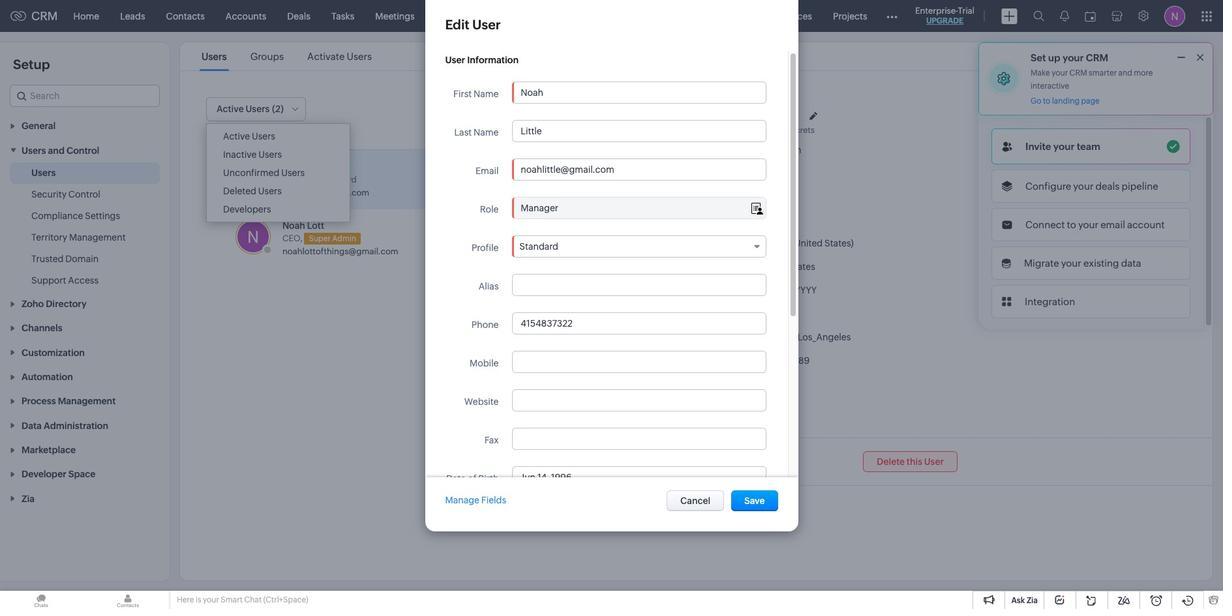 Task type: describe. For each thing, give the bounding box(es) containing it.
smarter
[[1089, 69, 1117, 78]]

compliance
[[31, 211, 83, 221]]

create menu element
[[994, 0, 1026, 32]]

user information
[[445, 55, 519, 65]]

territory management link
[[31, 231, 126, 244]]

1 horizontal spatial noahlittle@gmail.com
[[708, 145, 802, 155]]

signals image
[[1060, 10, 1069, 22]]

name for first name
[[474, 89, 499, 99]]

ceo,
[[283, 234, 303, 244]]

edit
[[445, 17, 470, 32]]

format for time format
[[709, 309, 739, 319]]

here is your smart chat (ctrl+space)
[[177, 596, 308, 605]]

users inside users and control dropdown button
[[22, 145, 46, 156]]

accounts link
[[215, 0, 277, 32]]

crm link
[[10, 9, 58, 23]]

time zone
[[695, 332, 739, 343]]

active users link
[[210, 127, 346, 146]]

member
[[694, 402, 730, 412]]

active users
[[223, 131, 275, 142]]

users inside the active users 'link'
[[252, 131, 275, 142]]

first name
[[454, 89, 499, 99]]

super
[[309, 234, 331, 244]]

active users (2)
[[217, 104, 284, 114]]

time for time zone
[[695, 332, 716, 343]]

set up your crm make your crm smarter and more interactive go to landing page
[[1031, 52, 1153, 106]]

invite
[[1026, 141, 1052, 152]]

control inside dropdown button
[[67, 145, 99, 156]]

meetings link
[[365, 0, 425, 32]]

profile element
[[1157, 0, 1193, 32]]

admin
[[332, 234, 356, 244]]

signals element
[[1053, 0, 1077, 32]]

manage fields
[[445, 496, 506, 506]]

unconfirmed
[[223, 168, 280, 178]]

active for active users
[[223, 131, 250, 142]]

website
[[464, 397, 499, 407]]

user up 'first'
[[445, 55, 465, 65]]

your left email
[[1079, 219, 1099, 230]]

last name
[[454, 127, 499, 138]]

2 vertical spatial crm
[[1070, 69, 1088, 78]]

phone
[[472, 320, 499, 330]]

manager,
[[283, 175, 319, 184]]

profile image
[[1165, 6, 1186, 26]]

states)
[[825, 238, 854, 249]]

activate users link
[[305, 51, 374, 62]]

users link for security control link
[[31, 166, 56, 179]]

support access link
[[31, 274, 99, 287]]

users inside inactive users link
[[259, 149, 282, 160]]

yyyy
[[795, 285, 817, 296]]

inactive users link
[[210, 146, 346, 164]]

connect
[[1026, 219, 1065, 230]]

standard inside standard field
[[520, 241, 559, 252]]

active for active users (2)
[[217, 104, 244, 114]]

time for time format
[[686, 309, 707, 319]]

save button
[[732, 491, 778, 512]]

your right migrate
[[1061, 258, 1082, 269]]

enterprise-trial upgrade
[[915, 6, 975, 25]]

english (united states)
[[759, 238, 854, 249]]

member in
[[694, 402, 739, 412]]

language
[[697, 238, 739, 249]]

standard link
[[747, 108, 798, 123]]

1 vertical spatial noahlittle@gmail.com
[[283, 188, 370, 197]]

trusted
[[31, 254, 64, 264]]

Standard field
[[512, 236, 767, 258]]

save
[[745, 496, 765, 507]]

developers link
[[210, 200, 346, 219]]

user right the edit
[[472, 17, 501, 32]]

management
[[69, 232, 126, 243]]

configure
[[1026, 181, 1072, 192]]

0 horizontal spatial groups
[[250, 51, 284, 62]]

locale
[[613, 210, 644, 222]]

activate users
[[307, 51, 372, 62]]

deleted users
[[223, 186, 282, 196]]

email
[[1101, 219, 1126, 230]]

calls link
[[425, 0, 467, 32]]

noahlottofthings@gmail.com link
[[283, 247, 399, 257]]

locale information
[[613, 210, 701, 222]]

reports link
[[467, 0, 521, 32]]

noah for noah lott ceo, super admin noahlottofthings@gmail.com
[[283, 220, 305, 231]]

ask zia
[[1012, 596, 1038, 606]]

search element
[[1026, 0, 1053, 32]]

12 hours
[[759, 309, 795, 319]]

home link
[[63, 0, 110, 32]]

users (2)
[[246, 104, 284, 114]]

zia
[[1027, 596, 1038, 606]]

inactive
[[223, 149, 257, 160]]

birth
[[479, 474, 499, 484]]

show
[[613, 176, 636, 185]]

america/los_angeles
[[759, 332, 851, 343]]

reports
[[477, 11, 510, 21]]

little for noah little
[[717, 109, 740, 120]]

mmm d, yyyy
[[759, 285, 817, 296]]

first
[[454, 89, 472, 99]]

smart
[[221, 596, 243, 605]]

details
[[638, 176, 664, 185]]

alias
[[479, 281, 499, 292]]

MMM D, YYYY text field
[[513, 467, 766, 488]]

in
[[731, 402, 739, 412]]

new user button
[[496, 100, 570, 121]]

united
[[759, 262, 787, 272]]

inactive users
[[223, 149, 282, 160]]

compliance settings
[[31, 211, 120, 221]]

d,
[[785, 285, 793, 296]]

standard inside noah little manager, standard noahlittle@gmail.com
[[321, 175, 357, 184]]

1 vertical spatial crm
[[1086, 52, 1109, 63]]

your right "up"
[[1063, 52, 1084, 63]]

upgrade
[[927, 16, 964, 25]]

go
[[1031, 97, 1042, 106]]

deleted users link
[[210, 182, 346, 200]]

set
[[1031, 52, 1046, 63]]

(ctrl+space)
[[263, 596, 308, 605]]

tasks
[[331, 11, 355, 21]]

interactive
[[1031, 82, 1070, 91]]

zone
[[718, 332, 739, 343]]



Task type: vqa. For each thing, say whether or not it's contained in the screenshot.
MM/DD/YY text box
no



Task type: locate. For each thing, give the bounding box(es) containing it.
1 name from the top
[[474, 89, 499, 99]]

active
[[217, 104, 244, 114], [223, 131, 250, 142]]

is
[[196, 596, 201, 605]]

name right last
[[474, 127, 499, 138]]

0 vertical spatial date
[[687, 285, 707, 296]]

1 horizontal spatial users link
[[200, 51, 229, 62]]

0 horizontal spatial date
[[446, 474, 466, 484]]

little up manager,
[[307, 161, 329, 172]]

landing
[[1052, 97, 1080, 106]]

new
[[516, 105, 535, 115]]

integration
[[1025, 296, 1076, 307]]

security
[[31, 189, 67, 199]]

time left zone on the bottom of the page
[[695, 332, 716, 343]]

tasks link
[[321, 0, 365, 32]]

1 vertical spatial to
[[1067, 219, 1077, 230]]

data
[[1121, 258, 1142, 269]]

0 horizontal spatial to
[[1043, 97, 1051, 106]]

calendar image
[[1085, 11, 1096, 21]]

noahlottofsecrets link
[[739, 125, 818, 135]]

account
[[1128, 219, 1165, 230]]

1 vertical spatial users link
[[31, 166, 56, 179]]

-
[[759, 402, 762, 412]]

control up "compliance settings" link
[[68, 189, 100, 199]]

users inside unconfirmed users link
[[281, 168, 305, 178]]

projects
[[833, 11, 868, 21]]

control inside region
[[68, 189, 100, 199]]

0 vertical spatial time
[[686, 309, 707, 319]]

1 vertical spatial control
[[68, 189, 100, 199]]

manage
[[445, 496, 480, 506]]

trusted domain link
[[31, 252, 99, 265]]

2 vertical spatial standard
[[520, 241, 559, 252]]

date for date format
[[687, 285, 707, 296]]

search image
[[1034, 10, 1045, 22]]

time
[[686, 309, 707, 319], [695, 332, 716, 343]]

and inside dropdown button
[[48, 145, 65, 156]]

noah inside noah lott ceo, super admin noahlottofthings@gmail.com
[[283, 220, 305, 231]]

information for locale information
[[646, 210, 701, 222]]

None button
[[1034, 78, 1096, 99], [1102, 78, 1175, 99], [1034, 78, 1096, 99], [1102, 78, 1175, 99]]

user inside new user button
[[537, 105, 557, 115]]

time format
[[686, 309, 739, 319]]

0 vertical spatial name
[[474, 89, 499, 99]]

information
[[467, 55, 519, 65], [646, 210, 701, 222]]

123,456.789
[[759, 356, 810, 366]]

to right connect
[[1067, 219, 1077, 230]]

date format
[[687, 285, 739, 296]]

chats image
[[0, 591, 82, 609]]

standard up noahlottofsecrets
[[754, 110, 791, 120]]

noahlittle@gmail.com down manager,
[[283, 188, 370, 197]]

noah inside noah little manager, standard noahlittle@gmail.com
[[283, 161, 305, 172]]

trusted domain
[[31, 254, 99, 264]]

users inside users and control region
[[31, 167, 56, 178]]

user right this
[[924, 457, 944, 467]]

team
[[1077, 141, 1101, 152]]

users link up security
[[31, 166, 56, 179]]

active up inactive
[[223, 131, 250, 142]]

1 horizontal spatial to
[[1067, 219, 1077, 230]]

to
[[1043, 97, 1051, 106], [1067, 219, 1077, 230]]

noahlottofthings@gmail.com
[[283, 247, 399, 257]]

0 vertical spatial noah
[[690, 109, 715, 120]]

user right new
[[537, 105, 557, 115]]

format up the time format
[[709, 285, 739, 296]]

english
[[759, 238, 790, 249]]

format for date format
[[709, 285, 739, 296]]

hours
[[770, 309, 795, 319]]

standard up the noahlittle@gmail.com link
[[321, 175, 357, 184]]

information down details
[[646, 210, 701, 222]]

active up 'active users'
[[217, 104, 244, 114]]

your right 'is'
[[203, 596, 219, 605]]

compliance settings link
[[31, 209, 120, 222]]

format
[[709, 285, 739, 296], [709, 309, 739, 319]]

0 horizontal spatial information
[[467, 55, 519, 65]]

1 vertical spatial noah
[[283, 161, 305, 172]]

home
[[73, 11, 99, 21]]

migrate
[[1024, 258, 1060, 269]]

0 vertical spatial standard
[[754, 110, 791, 120]]

1 vertical spatial and
[[48, 145, 65, 156]]

list
[[190, 42, 384, 70]]

developers
[[223, 204, 271, 215]]

0 horizontal spatial users link
[[31, 166, 56, 179]]

little left standard link
[[717, 109, 740, 120]]

page
[[1082, 97, 1100, 106]]

time down date format on the top of page
[[686, 309, 707, 319]]

security control link
[[31, 188, 100, 201]]

standard right profile
[[520, 241, 559, 252]]

format up zone on the bottom of the page
[[709, 309, 739, 319]]

users link inside users and control region
[[31, 166, 56, 179]]

0 vertical spatial crm
[[31, 9, 58, 23]]

information for user information
[[467, 55, 519, 65]]

contacts image
[[87, 591, 169, 609]]

1 format from the top
[[709, 285, 739, 296]]

crm
[[31, 9, 58, 23], [1086, 52, 1109, 63], [1070, 69, 1088, 78]]

0 horizontal spatial little
[[307, 161, 329, 172]]

list containing users
[[190, 42, 384, 70]]

little
[[717, 109, 740, 120], [307, 161, 329, 172]]

2 name from the top
[[474, 127, 499, 138]]

little inside noah little manager, standard noahlittle@gmail.com
[[307, 161, 329, 172]]

migrate your existing data
[[1024, 258, 1142, 269]]

users and control button
[[0, 138, 170, 162]]

territory management
[[31, 232, 126, 243]]

date for date of birth
[[446, 474, 466, 484]]

0 vertical spatial and
[[1119, 69, 1133, 78]]

1 vertical spatial time
[[695, 332, 716, 343]]

to right go
[[1043, 97, 1051, 106]]

information up first name
[[467, 55, 519, 65]]

name for last name
[[474, 127, 499, 138]]

make
[[1031, 69, 1050, 78]]

0 horizontal spatial standard
[[321, 175, 357, 184]]

users link down contacts
[[200, 51, 229, 62]]

noah for noah little manager, standard noahlittle@gmail.com
[[283, 161, 305, 172]]

fax
[[485, 435, 499, 446]]

0 vertical spatial format
[[709, 285, 739, 296]]

and
[[1119, 69, 1133, 78], [48, 145, 65, 156]]

1 vertical spatial information
[[646, 210, 701, 222]]

security control
[[31, 189, 100, 199]]

last
[[454, 127, 472, 138]]

create menu image
[[1002, 8, 1018, 24]]

here
[[177, 596, 194, 605]]

1 horizontal spatial groups
[[613, 379, 648, 390]]

noah little manager, standard noahlittle@gmail.com
[[283, 161, 370, 197]]

domain
[[65, 254, 99, 264]]

noah
[[690, 109, 715, 120], [283, 161, 305, 172], [283, 220, 305, 231]]

1 horizontal spatial information
[[646, 210, 701, 222]]

your left deals
[[1074, 181, 1094, 192]]

crm up smarter
[[1086, 52, 1109, 63]]

0 vertical spatial groups
[[250, 51, 284, 62]]

calls
[[436, 11, 456, 21]]

noah lott ceo, super admin noahlottofthings@gmail.com
[[283, 220, 399, 257]]

edit user
[[445, 17, 501, 32]]

name right 'first'
[[474, 89, 499, 99]]

united states
[[759, 262, 816, 272]]

date left of
[[446, 474, 466, 484]]

0 vertical spatial noahlittle@gmail.com
[[708, 145, 802, 155]]

2 horizontal spatial standard
[[754, 110, 791, 120]]

leads link
[[110, 0, 156, 32]]

0 vertical spatial active
[[217, 104, 244, 114]]

1 vertical spatial name
[[474, 127, 499, 138]]

states
[[789, 262, 816, 272]]

1 vertical spatial groups
[[613, 379, 648, 390]]

more
[[1134, 69, 1153, 78]]

control up security control link
[[67, 145, 99, 156]]

setup
[[13, 57, 50, 72]]

0 vertical spatial information
[[467, 55, 519, 65]]

pipeline
[[1122, 181, 1159, 192]]

name
[[474, 89, 499, 99], [474, 127, 499, 138]]

show details
[[613, 176, 664, 185]]

0 horizontal spatial and
[[48, 145, 65, 156]]

mobile
[[470, 358, 499, 369]]

configure your deals pipeline
[[1026, 181, 1159, 192]]

noah for noah little
[[690, 109, 715, 120]]

deals
[[287, 11, 311, 21]]

1 vertical spatial standard
[[321, 175, 357, 184]]

crm left home link
[[31, 9, 58, 23]]

deals link
[[277, 0, 321, 32]]

None text field
[[513, 82, 766, 103], [513, 121, 766, 142], [513, 275, 766, 296], [513, 313, 766, 334], [513, 429, 766, 450], [513, 82, 766, 103], [513, 121, 766, 142], [513, 275, 766, 296], [513, 313, 766, 334], [513, 429, 766, 450]]

your down "up"
[[1052, 69, 1068, 78]]

go to landing page link
[[1031, 97, 1100, 106]]

and inside set up your crm make your crm smarter and more interactive go to landing page
[[1119, 69, 1133, 78]]

0 vertical spatial control
[[67, 145, 99, 156]]

1 horizontal spatial date
[[687, 285, 707, 296]]

not confirmed image
[[259, 177, 275, 193]]

to inside set up your crm make your crm smarter and more interactive go to landing page
[[1043, 97, 1051, 106]]

access
[[68, 275, 99, 286]]

invite your team
[[1026, 141, 1101, 152]]

1 horizontal spatial standard
[[520, 241, 559, 252]]

date
[[687, 285, 707, 296], [446, 474, 466, 484]]

2 format from the top
[[709, 309, 739, 319]]

users inside deleted users link
[[258, 186, 282, 196]]

users
[[202, 51, 227, 62], [347, 51, 372, 62], [252, 131, 275, 142], [22, 145, 46, 156], [259, 149, 282, 160], [31, 167, 56, 178], [281, 168, 305, 178], [258, 186, 282, 196]]

1 vertical spatial date
[[446, 474, 466, 484]]

Search text field
[[224, 127, 354, 150]]

0 vertical spatial to
[[1043, 97, 1051, 106]]

services link
[[766, 0, 823, 32]]

your left team
[[1054, 141, 1075, 152]]

2 vertical spatial noah
[[283, 220, 305, 231]]

0 horizontal spatial noahlittle@gmail.com
[[283, 188, 370, 197]]

unconfirmed users link
[[210, 164, 346, 182]]

projects link
[[823, 0, 878, 32]]

existing
[[1084, 258, 1119, 269]]

date up the time format
[[687, 285, 707, 296]]

this
[[907, 457, 923, 467]]

1 vertical spatial little
[[307, 161, 329, 172]]

0 vertical spatial little
[[717, 109, 740, 120]]

and left more
[[1119, 69, 1133, 78]]

little for noah little manager, standard noahlittle@gmail.com
[[307, 161, 329, 172]]

0 vertical spatial users link
[[200, 51, 229, 62]]

of
[[468, 474, 477, 484]]

chat
[[244, 596, 262, 605]]

groups
[[250, 51, 284, 62], [613, 379, 648, 390]]

1 vertical spatial format
[[709, 309, 739, 319]]

noahlittle@gmail.com down noahlottofsecrets
[[708, 145, 802, 155]]

None text field
[[513, 159, 766, 180], [513, 198, 766, 219], [513, 352, 766, 373], [513, 390, 766, 411], [513, 159, 766, 180], [513, 198, 766, 219], [513, 352, 766, 373], [513, 390, 766, 411]]

meetings
[[375, 11, 415, 21]]

standard inside standard link
[[754, 110, 791, 120]]

1 vertical spatial active
[[223, 131, 250, 142]]

and up security
[[48, 145, 65, 156]]

1 horizontal spatial little
[[717, 109, 740, 120]]

support access
[[31, 275, 99, 286]]

services
[[776, 11, 812, 21]]

deleted
[[223, 186, 256, 196]]

active inside the active users 'link'
[[223, 131, 250, 142]]

crm left smarter
[[1070, 69, 1088, 78]]

connect to your email account
[[1026, 219, 1165, 230]]

1 horizontal spatial and
[[1119, 69, 1133, 78]]

users link for the groups link
[[200, 51, 229, 62]]

users and control region
[[0, 162, 170, 291]]



